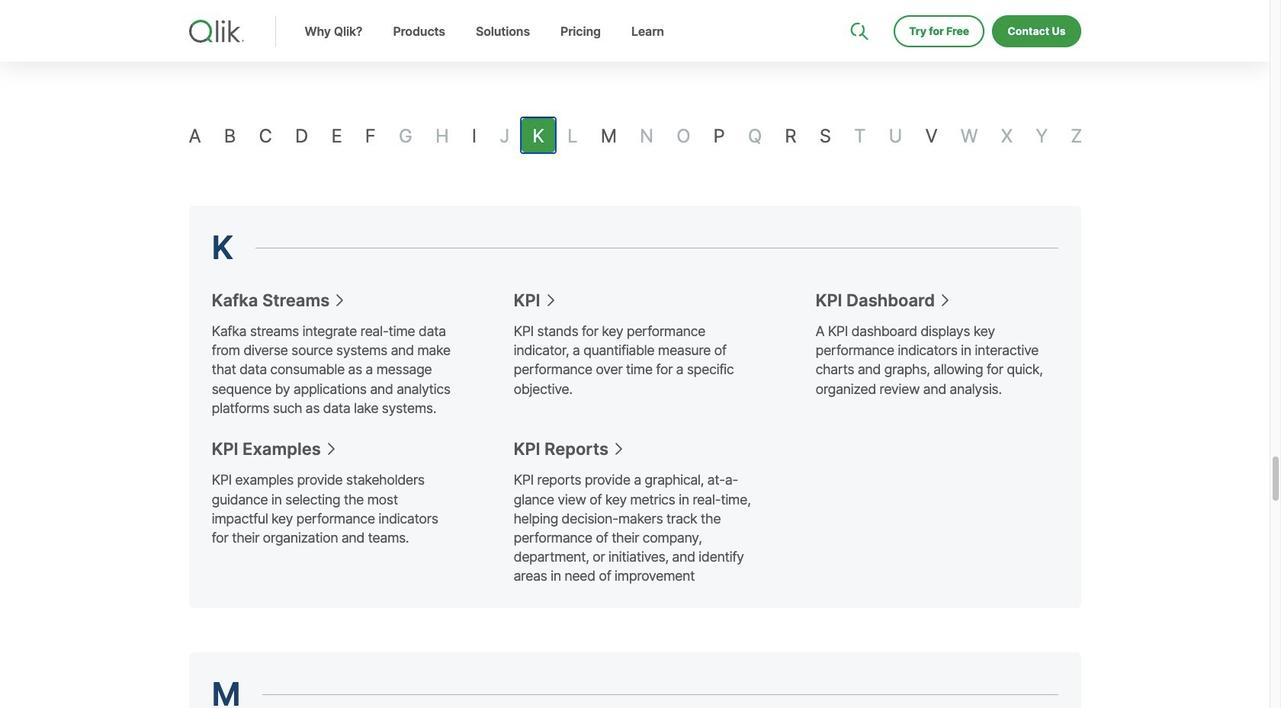 Task type: describe. For each thing, give the bounding box(es) containing it.
support image
[[853, 0, 865, 12]]

qlik image
[[189, 20, 244, 43]]



Task type: vqa. For each thing, say whether or not it's contained in the screenshot.
Support 'image' at the right of the page
yes



